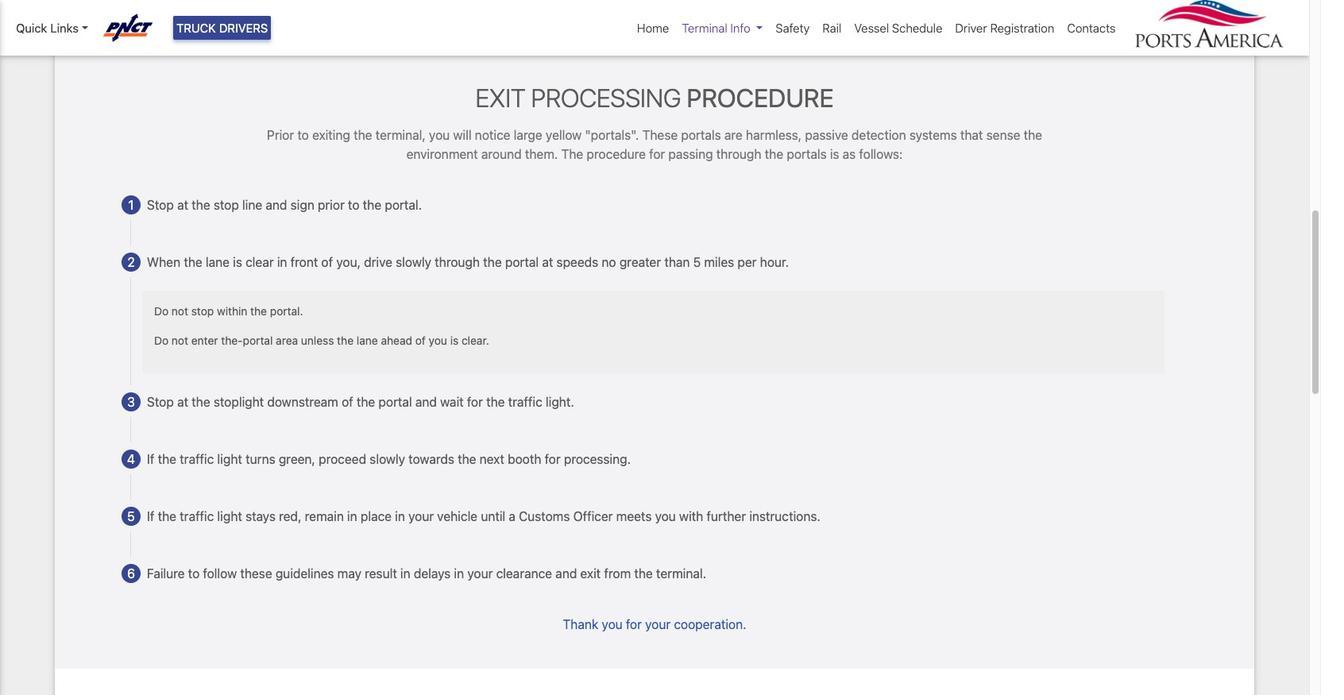Task type: describe. For each thing, give the bounding box(es) containing it.
0 vertical spatial 5
[[693, 255, 701, 270]]

than
[[664, 255, 690, 270]]

are
[[725, 128, 743, 142]]

the-
[[221, 334, 243, 347]]

ahead
[[381, 334, 412, 347]]

terminal info
[[682, 21, 751, 35]]

procedure
[[587, 147, 646, 162]]

light for turns
[[217, 452, 242, 467]]

failure to follow these guidelines may result in delays in your clearance and exit from the terminal.
[[147, 567, 706, 581]]

notice
[[475, 128, 511, 142]]

2 horizontal spatial of
[[415, 334, 426, 347]]

prior
[[267, 128, 294, 142]]

you left the clear. on the left top
[[429, 334, 447, 347]]

0 vertical spatial portal
[[505, 255, 539, 270]]

home
[[637, 21, 669, 35]]

at for stop at the stop line and sign prior to the portal.
[[177, 198, 188, 212]]

vessel schedule link
[[848, 13, 949, 43]]

is inside prior to exiting the terminal, you will notice large yellow "portals". these portals are harmless, passive detection systems that sense the environment around them. the procedure for passing through the portals is as follows:
[[830, 147, 839, 162]]

vessel
[[854, 21, 889, 35]]

driver registration
[[955, 21, 1055, 35]]

you,
[[336, 255, 361, 270]]

vessel schedule
[[854, 21, 943, 35]]

2 vertical spatial and
[[556, 567, 577, 581]]

stays
[[246, 510, 276, 524]]

speeds
[[557, 255, 598, 270]]

quick
[[16, 21, 47, 35]]

until
[[481, 510, 505, 524]]

2
[[127, 255, 135, 270]]

if for if the traffic light stays red, remain in place in your vehicle until a customs officer meets you with further instructions.
[[147, 510, 154, 524]]

a
[[509, 510, 516, 524]]

your for clearance
[[467, 567, 493, 581]]

driver
[[955, 21, 987, 35]]

quick links
[[16, 21, 79, 35]]

when
[[147, 255, 180, 270]]

3
[[127, 395, 135, 409]]

for right thank
[[626, 618, 642, 632]]

downstream
[[267, 395, 338, 409]]

passive
[[805, 128, 848, 142]]

clear
[[246, 255, 274, 270]]

if the traffic light stays red, remain in place in your vehicle until a customs officer meets you with further instructions.
[[147, 510, 821, 524]]

in right the result
[[400, 567, 411, 581]]

miles
[[704, 255, 734, 270]]

stop at the stoplight downstream of the portal and wait for the traffic light.
[[147, 395, 574, 409]]

do for do not enter the-portal area unless the lane ahead of you is clear.
[[154, 334, 169, 347]]

turns
[[246, 452, 275, 467]]

remain
[[305, 510, 344, 524]]

do not enter the-portal area unless the lane ahead of you is clear.
[[154, 334, 489, 347]]

1 horizontal spatial of
[[342, 395, 353, 409]]

cooperation.
[[674, 618, 747, 632]]

stop at the stop line and sign prior to the portal.
[[147, 198, 422, 212]]

follows:
[[859, 147, 903, 162]]

in right delays
[[454, 567, 464, 581]]

1 vertical spatial to
[[348, 198, 360, 212]]

in right place
[[395, 510, 405, 524]]

traffic for if the traffic light stays red, remain in place in your vehicle until a customs officer meets you with further instructions.
[[180, 510, 214, 524]]

2 vertical spatial your
[[645, 618, 671, 632]]

proceed
[[319, 452, 366, 467]]

exit
[[475, 83, 526, 113]]

per
[[738, 255, 757, 270]]

follow
[[203, 567, 237, 581]]

0 horizontal spatial through
[[435, 255, 480, 270]]

these
[[240, 567, 272, 581]]

thank
[[563, 618, 599, 632]]

0 vertical spatial lane
[[206, 255, 230, 270]]

info
[[731, 21, 751, 35]]

clearance
[[496, 567, 552, 581]]

through inside prior to exiting the terminal, you will notice large yellow "portals". these portals are harmless, passive detection systems that sense the environment around them. the procedure for passing through the portals is as follows:
[[716, 147, 762, 162]]

do not stop within the portal.
[[154, 305, 303, 318]]

officer
[[573, 510, 613, 524]]

towards
[[409, 452, 454, 467]]

do for do not stop within the portal.
[[154, 305, 169, 318]]

booth
[[508, 452, 541, 467]]

home link
[[631, 13, 676, 43]]

vehicle
[[437, 510, 478, 524]]

as
[[843, 147, 856, 162]]

hour.
[[760, 255, 789, 270]]

the
[[561, 147, 583, 162]]

0 vertical spatial portals
[[681, 128, 721, 142]]

instructions.
[[749, 510, 821, 524]]

red,
[[279, 510, 302, 524]]

1 vertical spatial portal
[[243, 334, 273, 347]]

6
[[127, 567, 135, 581]]

prior
[[318, 198, 345, 212]]

your for vehicle
[[408, 510, 434, 524]]

links
[[50, 21, 79, 35]]

to for 6
[[188, 567, 200, 581]]

safety link
[[769, 13, 816, 43]]

truck
[[176, 21, 216, 35]]

4
[[127, 452, 135, 467]]

failure
[[147, 567, 185, 581]]

prior to exiting the terminal, you will notice large yellow "portals". these portals are harmless, passive detection systems that sense the environment around them. the procedure for passing through the portals is as follows:
[[267, 128, 1042, 162]]

driver registration link
[[949, 13, 1061, 43]]

area
[[276, 334, 298, 347]]



Task type: locate. For each thing, give the bounding box(es) containing it.
0 horizontal spatial lane
[[206, 255, 230, 270]]

not left enter
[[172, 334, 188, 347]]

0 vertical spatial do
[[154, 305, 169, 318]]

1 horizontal spatial is
[[450, 334, 459, 347]]

2 stop from the top
[[147, 395, 174, 409]]

1 light from the top
[[217, 452, 242, 467]]

1 vertical spatial your
[[467, 567, 493, 581]]

drivers
[[219, 21, 268, 35]]

light.
[[546, 395, 574, 409]]

portal. up the drive
[[385, 198, 422, 212]]

1 vertical spatial do
[[154, 334, 169, 347]]

2 vertical spatial to
[[188, 567, 200, 581]]

light left stays
[[217, 510, 242, 524]]

enter
[[191, 334, 218, 347]]

0 vertical spatial not
[[172, 305, 188, 318]]

no
[[602, 255, 616, 270]]

front
[[291, 255, 318, 270]]

1 horizontal spatial to
[[297, 128, 309, 142]]

0 horizontal spatial your
[[408, 510, 434, 524]]

5
[[693, 255, 701, 270], [127, 510, 135, 524]]

1 vertical spatial stop
[[147, 395, 174, 409]]

processing
[[531, 83, 681, 113]]

through down are
[[716, 147, 762, 162]]

you left with
[[655, 510, 676, 524]]

drive
[[364, 255, 392, 270]]

5 down 4
[[127, 510, 135, 524]]

2 horizontal spatial to
[[348, 198, 360, 212]]

terminal,
[[376, 128, 426, 142]]

traffic for if the traffic light turns green, proceed slowly towards the next booth for processing.
[[180, 452, 214, 467]]

portal. up area
[[270, 305, 303, 318]]

yellow
[[546, 128, 582, 142]]

do
[[154, 305, 169, 318], [154, 334, 169, 347]]

1
[[128, 198, 134, 212]]

customs
[[519, 510, 570, 524]]

to inside prior to exiting the terminal, you will notice large yellow "portals". these portals are harmless, passive detection systems that sense the environment around them. the procedure for passing through the portals is as follows:
[[297, 128, 309, 142]]

2 vertical spatial portal
[[379, 395, 412, 409]]

1 vertical spatial not
[[172, 334, 188, 347]]

traffic up follow
[[180, 510, 214, 524]]

truck drivers link
[[173, 16, 271, 40]]

at for stop at the stoplight downstream of the portal and wait for the traffic light.
[[177, 395, 188, 409]]

for down these
[[649, 147, 665, 162]]

will
[[453, 128, 472, 142]]

0 horizontal spatial 5
[[127, 510, 135, 524]]

is left as
[[830, 147, 839, 162]]

contacts
[[1067, 21, 1116, 35]]

and left the exit
[[556, 567, 577, 581]]

2 do from the top
[[154, 334, 169, 347]]

do left enter
[[154, 334, 169, 347]]

traffic left light.
[[508, 395, 542, 409]]

contacts link
[[1061, 13, 1122, 43]]

1 vertical spatial stop
[[191, 305, 214, 318]]

stop left line
[[214, 198, 239, 212]]

2 vertical spatial traffic
[[180, 510, 214, 524]]

0 vertical spatial portal.
[[385, 198, 422, 212]]

rail
[[823, 21, 842, 35]]

1 vertical spatial light
[[217, 510, 242, 524]]

your left cooperation.
[[645, 618, 671, 632]]

1 horizontal spatial portal.
[[385, 198, 422, 212]]

1 vertical spatial traffic
[[180, 452, 214, 467]]

light left turns
[[217, 452, 242, 467]]

stop
[[214, 198, 239, 212], [191, 305, 214, 318]]

1 if from the top
[[147, 452, 154, 467]]

traffic
[[508, 395, 542, 409], [180, 452, 214, 467], [180, 510, 214, 524]]

1 stop from the top
[[147, 198, 174, 212]]

not
[[172, 305, 188, 318], [172, 334, 188, 347]]

the
[[354, 128, 372, 142], [1024, 128, 1042, 142], [765, 147, 784, 162], [192, 198, 210, 212], [363, 198, 381, 212], [184, 255, 202, 270], [483, 255, 502, 270], [250, 305, 267, 318], [337, 334, 354, 347], [192, 395, 210, 409], [357, 395, 375, 409], [486, 395, 505, 409], [158, 452, 176, 467], [458, 452, 476, 467], [158, 510, 176, 524], [634, 567, 653, 581]]

1 horizontal spatial lane
[[357, 334, 378, 347]]

stop up enter
[[191, 305, 214, 318]]

exit
[[580, 567, 601, 581]]

around
[[481, 147, 522, 162]]

at right 1
[[177, 198, 188, 212]]

for inside prior to exiting the terminal, you will notice large yellow "portals". these portals are harmless, passive detection systems that sense the environment around them. the procedure for passing through the portals is as follows:
[[649, 147, 665, 162]]

you inside prior to exiting the terminal, you will notice large yellow "portals". these portals are harmless, passive detection systems that sense the environment around them. the procedure for passing through the portals is as follows:
[[429, 128, 450, 142]]

1 horizontal spatial portals
[[787, 147, 827, 162]]

1 vertical spatial at
[[542, 255, 553, 270]]

if the traffic light turns green, proceed slowly towards the next booth for processing.
[[147, 452, 631, 467]]

sign
[[291, 198, 315, 212]]

not for enter
[[172, 334, 188, 347]]

if for if the traffic light turns green, proceed slowly towards the next booth for processing.
[[147, 452, 154, 467]]

0 vertical spatial of
[[321, 255, 333, 270]]

1 horizontal spatial 5
[[693, 255, 701, 270]]

terminal.
[[656, 567, 706, 581]]

with
[[679, 510, 703, 524]]

them.
[[525, 147, 558, 162]]

1 vertical spatial of
[[415, 334, 426, 347]]

in left place
[[347, 510, 357, 524]]

2 horizontal spatial portal
[[505, 255, 539, 270]]

processing.
[[564, 452, 631, 467]]

slowly right the drive
[[396, 255, 431, 270]]

rail link
[[816, 13, 848, 43]]

truck drivers
[[176, 21, 268, 35]]

to
[[297, 128, 309, 142], [348, 198, 360, 212], [188, 567, 200, 581]]

guidelines
[[276, 567, 334, 581]]

and right line
[[266, 198, 287, 212]]

1 vertical spatial portal.
[[270, 305, 303, 318]]

quick links link
[[16, 19, 88, 37]]

systems
[[910, 128, 957, 142]]

stop
[[147, 198, 174, 212], [147, 395, 174, 409]]

exit processing procedure
[[475, 83, 834, 113]]

for right booth
[[545, 452, 561, 467]]

0 vertical spatial your
[[408, 510, 434, 524]]

1 not from the top
[[172, 305, 188, 318]]

that
[[960, 128, 983, 142]]

not for stop
[[172, 305, 188, 318]]

slowly left towards at bottom
[[370, 452, 405, 467]]

result
[[365, 567, 397, 581]]

schedule
[[892, 21, 943, 35]]

terminal info link
[[676, 13, 769, 43]]

portal
[[505, 255, 539, 270], [243, 334, 273, 347], [379, 395, 412, 409]]

1 horizontal spatial and
[[415, 395, 437, 409]]

at
[[177, 198, 188, 212], [542, 255, 553, 270], [177, 395, 188, 409]]

exiting
[[312, 128, 350, 142]]

lane left ahead
[[357, 334, 378, 347]]

2 horizontal spatial is
[[830, 147, 839, 162]]

2 horizontal spatial your
[[645, 618, 671, 632]]

to for exit processing
[[297, 128, 309, 142]]

place
[[361, 510, 392, 524]]

unless
[[301, 334, 334, 347]]

1 vertical spatial through
[[435, 255, 480, 270]]

is left clear
[[233, 255, 242, 270]]

for right the wait
[[467, 395, 483, 409]]

0 horizontal spatial and
[[266, 198, 287, 212]]

portals down the passive
[[787, 147, 827, 162]]

at left speeds
[[542, 255, 553, 270]]

you right thank
[[602, 618, 623, 632]]

0 horizontal spatial portal
[[243, 334, 273, 347]]

if up failure
[[147, 510, 154, 524]]

of left "you,"
[[321, 255, 333, 270]]

1 vertical spatial and
[[415, 395, 437, 409]]

0 horizontal spatial portal.
[[270, 305, 303, 318]]

1 vertical spatial slowly
[[370, 452, 405, 467]]

harmless,
[[746, 128, 802, 142]]

stop for stop at the stoplight downstream of the portal and wait for the traffic light.
[[147, 395, 174, 409]]

lane left clear
[[206, 255, 230, 270]]

greater
[[620, 255, 661, 270]]

0 horizontal spatial to
[[188, 567, 200, 581]]

from
[[604, 567, 631, 581]]

0 vertical spatial traffic
[[508, 395, 542, 409]]

0 vertical spatial through
[[716, 147, 762, 162]]

0 vertical spatial at
[[177, 198, 188, 212]]

through right the drive
[[435, 255, 480, 270]]

2 if from the top
[[147, 510, 154, 524]]

0 vertical spatial if
[[147, 452, 154, 467]]

do down when
[[154, 305, 169, 318]]

portals
[[681, 128, 721, 142], [787, 147, 827, 162]]

lane
[[206, 255, 230, 270], [357, 334, 378, 347]]

traffic left turns
[[180, 452, 214, 467]]

2 not from the top
[[172, 334, 188, 347]]

your
[[408, 510, 434, 524], [467, 567, 493, 581], [645, 618, 671, 632]]

slowly
[[396, 255, 431, 270], [370, 452, 405, 467]]

light for stays
[[217, 510, 242, 524]]

detection
[[852, 128, 906, 142]]

0 vertical spatial stop
[[147, 198, 174, 212]]

0 horizontal spatial of
[[321, 255, 333, 270]]

0 vertical spatial slowly
[[396, 255, 431, 270]]

1 horizontal spatial portal
[[379, 395, 412, 409]]

0 vertical spatial stop
[[214, 198, 239, 212]]

1 vertical spatial 5
[[127, 510, 135, 524]]

thank you for your cooperation.
[[563, 618, 747, 632]]

stop for stop at the stop line and sign prior to the portal.
[[147, 198, 174, 212]]

not down when
[[172, 305, 188, 318]]

1 vertical spatial portals
[[787, 147, 827, 162]]

of right downstream
[[342, 395, 353, 409]]

at right 3
[[177, 395, 188, 409]]

0 horizontal spatial is
[[233, 255, 242, 270]]

stop right 3
[[147, 395, 174, 409]]

0 vertical spatial is
[[830, 147, 839, 162]]

1 horizontal spatial through
[[716, 147, 762, 162]]

stop right 1
[[147, 198, 174, 212]]

portal left speeds
[[505, 255, 539, 270]]

is left the clear. on the left top
[[450, 334, 459, 347]]

registration
[[990, 21, 1055, 35]]

2 vertical spatial is
[[450, 334, 459, 347]]

in left front
[[277, 255, 287, 270]]

stoplight
[[214, 395, 264, 409]]

portals up passing
[[681, 128, 721, 142]]

portal left the wait
[[379, 395, 412, 409]]

0 vertical spatial and
[[266, 198, 287, 212]]

2 vertical spatial at
[[177, 395, 188, 409]]

5 right than
[[693, 255, 701, 270]]

0 vertical spatial to
[[297, 128, 309, 142]]

you up environment at the left top of page
[[429, 128, 450, 142]]

your left the vehicle
[[408, 510, 434, 524]]

through
[[716, 147, 762, 162], [435, 255, 480, 270]]

is
[[830, 147, 839, 162], [233, 255, 242, 270], [450, 334, 459, 347]]

0 horizontal spatial portals
[[681, 128, 721, 142]]

0 vertical spatial light
[[217, 452, 242, 467]]

1 vertical spatial lane
[[357, 334, 378, 347]]

1 do from the top
[[154, 305, 169, 318]]

sense
[[987, 128, 1021, 142]]

2 horizontal spatial and
[[556, 567, 577, 581]]

portal left area
[[243, 334, 273, 347]]

2 vertical spatial of
[[342, 395, 353, 409]]

if right 4
[[147, 452, 154, 467]]

procedure
[[687, 83, 834, 113]]

2 light from the top
[[217, 510, 242, 524]]

1 vertical spatial is
[[233, 255, 242, 270]]

and left the wait
[[415, 395, 437, 409]]

1 vertical spatial if
[[147, 510, 154, 524]]

these
[[642, 128, 678, 142]]

green,
[[279, 452, 315, 467]]

line
[[242, 198, 262, 212]]

of right ahead
[[415, 334, 426, 347]]

portal.
[[385, 198, 422, 212], [270, 305, 303, 318]]

1 horizontal spatial your
[[467, 567, 493, 581]]

light
[[217, 452, 242, 467], [217, 510, 242, 524]]

your left 'clearance'
[[467, 567, 493, 581]]



Task type: vqa. For each thing, say whether or not it's contained in the screenshot.
MEXICO
no



